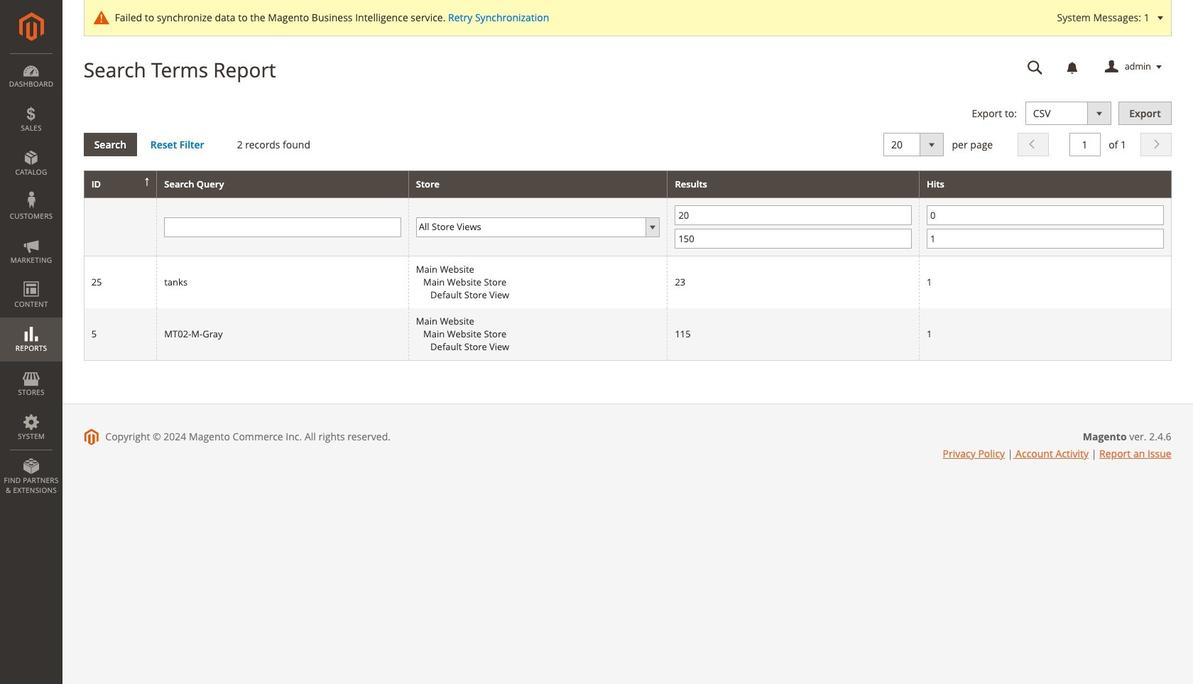 Task type: locate. For each thing, give the bounding box(es) containing it.
None text field
[[1018, 55, 1053, 80], [164, 217, 401, 237], [1018, 55, 1053, 80], [164, 217, 401, 237]]

from text field up to text field
[[927, 206, 1164, 225]]

2 from text field from the left
[[927, 206, 1164, 225]]

To text field
[[927, 229, 1164, 249]]

from text field up to text box
[[675, 206, 912, 225]]

0 horizontal spatial from text field
[[675, 206, 912, 225]]

magento admin panel image
[[19, 12, 44, 41]]

from text field for to text field
[[927, 206, 1164, 225]]

1 horizontal spatial from text field
[[927, 206, 1164, 225]]

from text field for to text box
[[675, 206, 912, 225]]

1 from text field from the left
[[675, 206, 912, 225]]

To text field
[[675, 229, 912, 249]]

None text field
[[1069, 133, 1101, 156]]

menu bar
[[0, 53, 63, 502]]

From text field
[[675, 206, 912, 225], [927, 206, 1164, 225]]



